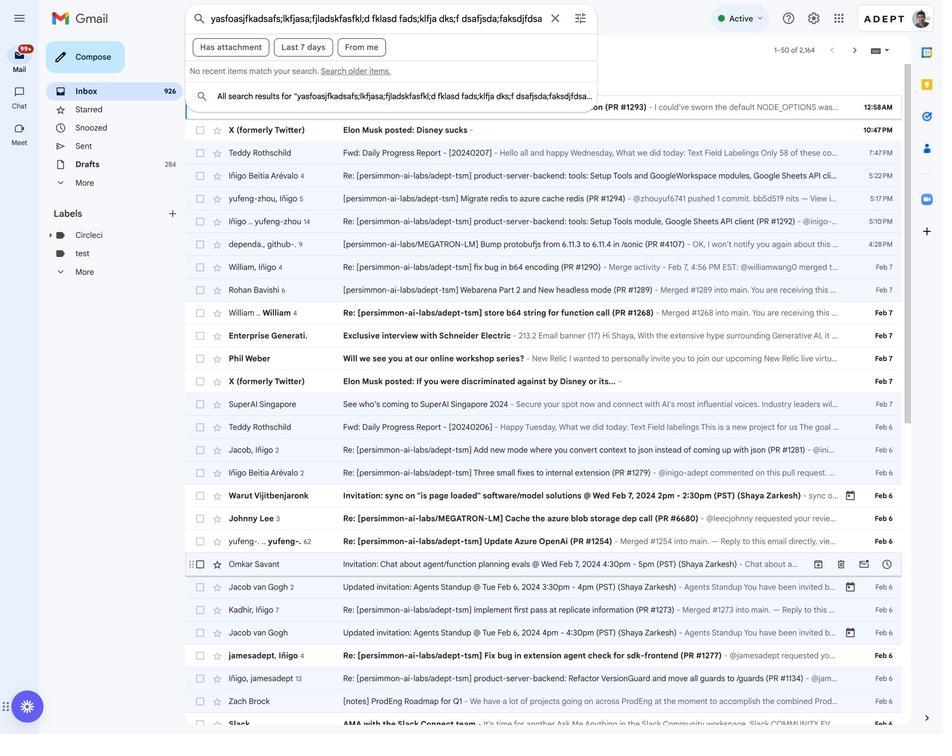 Task type: describe. For each thing, give the bounding box(es) containing it.
12 row from the top
[[185, 348, 902, 371]]

1 move image from the left
[[2, 701, 6, 714]]

9 row from the top
[[185, 279, 902, 302]]

main menu image
[[13, 11, 26, 25]]

clear search image
[[544, 7, 567, 30]]

calendar event image
[[845, 582, 856, 594]]

24 row from the top
[[185, 622, 902, 645]]

primary tab
[[185, 64, 329, 96]]

21 row from the top
[[185, 554, 902, 576]]

calendar event image for 11th 'row' from the bottom of the page
[[845, 491, 856, 502]]

search in mail image
[[189, 9, 210, 29]]

older image
[[849, 45, 861, 56]]

7 row from the top
[[185, 233, 902, 256]]

26 row from the top
[[185, 668, 902, 691]]

18 row from the top
[[185, 485, 902, 508]]

settings image
[[807, 11, 821, 25]]

22 row from the top
[[185, 576, 902, 599]]

13 row from the top
[[185, 371, 902, 393]]

25 row from the top
[[185, 645, 902, 668]]

Search in mail search field
[[185, 5, 597, 112]]

select input tool image
[[884, 46, 890, 54]]

19 row from the top
[[185, 508, 902, 531]]

search refinement toolbar list box
[[186, 34, 596, 61]]

10 row from the top
[[185, 302, 902, 325]]

5 row from the top
[[185, 188, 902, 210]]

Search in mail text field
[[211, 13, 542, 25]]

support image
[[782, 11, 796, 25]]

1 row from the top
[[185, 96, 902, 119]]



Task type: vqa. For each thing, say whether or not it's contained in the screenshot.
row
yes



Task type: locate. For each thing, give the bounding box(es) containing it.
16 row from the top
[[185, 439, 902, 462]]

updates, one new message, tab
[[330, 64, 474, 96]]

20 row from the top
[[185, 531, 902, 554]]

calendar event image for 24th 'row' from the top of the page
[[845, 628, 856, 639]]

2 calendar event image from the top
[[845, 628, 856, 639]]

1 calendar event image from the top
[[845, 491, 856, 502]]

toolbar inside 'row'
[[807, 559, 898, 571]]

move image
[[2, 701, 6, 714], [6, 701, 10, 714]]

None checkbox
[[194, 148, 206, 159], [194, 170, 206, 182], [194, 193, 206, 205], [194, 262, 206, 273], [194, 308, 206, 319], [194, 331, 206, 342], [194, 353, 206, 365], [194, 376, 206, 388], [194, 399, 206, 411], [194, 468, 206, 479], [194, 514, 206, 525], [194, 536, 206, 548], [194, 582, 206, 594], [194, 628, 206, 639], [194, 697, 206, 708], [194, 719, 206, 731], [194, 148, 206, 159], [194, 170, 206, 182], [194, 193, 206, 205], [194, 262, 206, 273], [194, 308, 206, 319], [194, 331, 206, 342], [194, 353, 206, 365], [194, 376, 206, 388], [194, 399, 206, 411], [194, 468, 206, 479], [194, 514, 206, 525], [194, 536, 206, 548], [194, 582, 206, 594], [194, 628, 206, 639], [194, 697, 206, 708], [194, 719, 206, 731]]

4 row from the top
[[185, 165, 902, 188]]

3 row from the top
[[185, 142, 902, 165]]

tab list
[[911, 37, 943, 694], [185, 64, 902, 96]]

advanced search options image
[[569, 7, 592, 30]]

0 horizontal spatial tab list
[[185, 64, 902, 96]]

main content
[[185, 64, 902, 735]]

record a loom image
[[21, 701, 34, 714]]

gmail image
[[51, 7, 114, 30]]

2 row from the top
[[185, 119, 902, 142]]

1 horizontal spatial tab list
[[911, 37, 943, 694]]

15 row from the top
[[185, 416, 902, 439]]

11 row from the top
[[185, 325, 902, 348]]

navigation
[[0, 37, 40, 735]]

17 row from the top
[[185, 462, 902, 485]]

heading
[[0, 65, 39, 74], [0, 102, 39, 111], [0, 138, 39, 148], [54, 208, 167, 220]]

list box
[[186, 65, 596, 103]]

toolbar
[[807, 559, 898, 571]]

None checkbox
[[194, 102, 206, 113], [194, 125, 206, 136], [194, 216, 206, 228], [194, 239, 206, 250], [194, 285, 206, 296], [194, 422, 206, 434], [194, 445, 206, 456], [194, 491, 206, 502], [194, 559, 206, 571], [194, 605, 206, 617], [194, 651, 206, 662], [194, 674, 206, 685], [194, 102, 206, 113], [194, 125, 206, 136], [194, 216, 206, 228], [194, 239, 206, 250], [194, 285, 206, 296], [194, 422, 206, 434], [194, 445, 206, 456], [194, 491, 206, 502], [194, 559, 206, 571], [194, 605, 206, 617], [194, 651, 206, 662], [194, 674, 206, 685]]

list box inside search in mail search field
[[186, 65, 596, 103]]

6 row from the top
[[185, 210, 902, 233]]

27 row from the top
[[185, 691, 902, 714]]

14 row from the top
[[185, 393, 902, 416]]

calendar event image
[[845, 491, 856, 502], [845, 628, 856, 639]]

row
[[185, 96, 902, 119], [185, 119, 902, 142], [185, 142, 902, 165], [185, 165, 902, 188], [185, 188, 902, 210], [185, 210, 902, 233], [185, 233, 902, 256], [185, 256, 902, 279], [185, 279, 902, 302], [185, 302, 902, 325], [185, 325, 902, 348], [185, 348, 902, 371], [185, 371, 902, 393], [185, 393, 902, 416], [185, 416, 902, 439], [185, 439, 902, 462], [185, 462, 902, 485], [185, 485, 902, 508], [185, 508, 902, 531], [185, 531, 902, 554], [185, 554, 902, 576], [185, 576, 902, 599], [185, 599, 902, 622], [185, 622, 902, 645], [185, 645, 902, 668], [185, 668, 902, 691], [185, 691, 902, 714], [185, 714, 902, 735]]

23 row from the top
[[185, 599, 902, 622]]

1 vertical spatial calendar event image
[[845, 628, 856, 639]]

8 row from the top
[[185, 256, 902, 279]]

0 vertical spatial calendar event image
[[845, 491, 856, 502]]

refresh image
[[229, 45, 240, 56]]

2 move image from the left
[[6, 701, 10, 714]]

28 row from the top
[[185, 714, 902, 735]]



